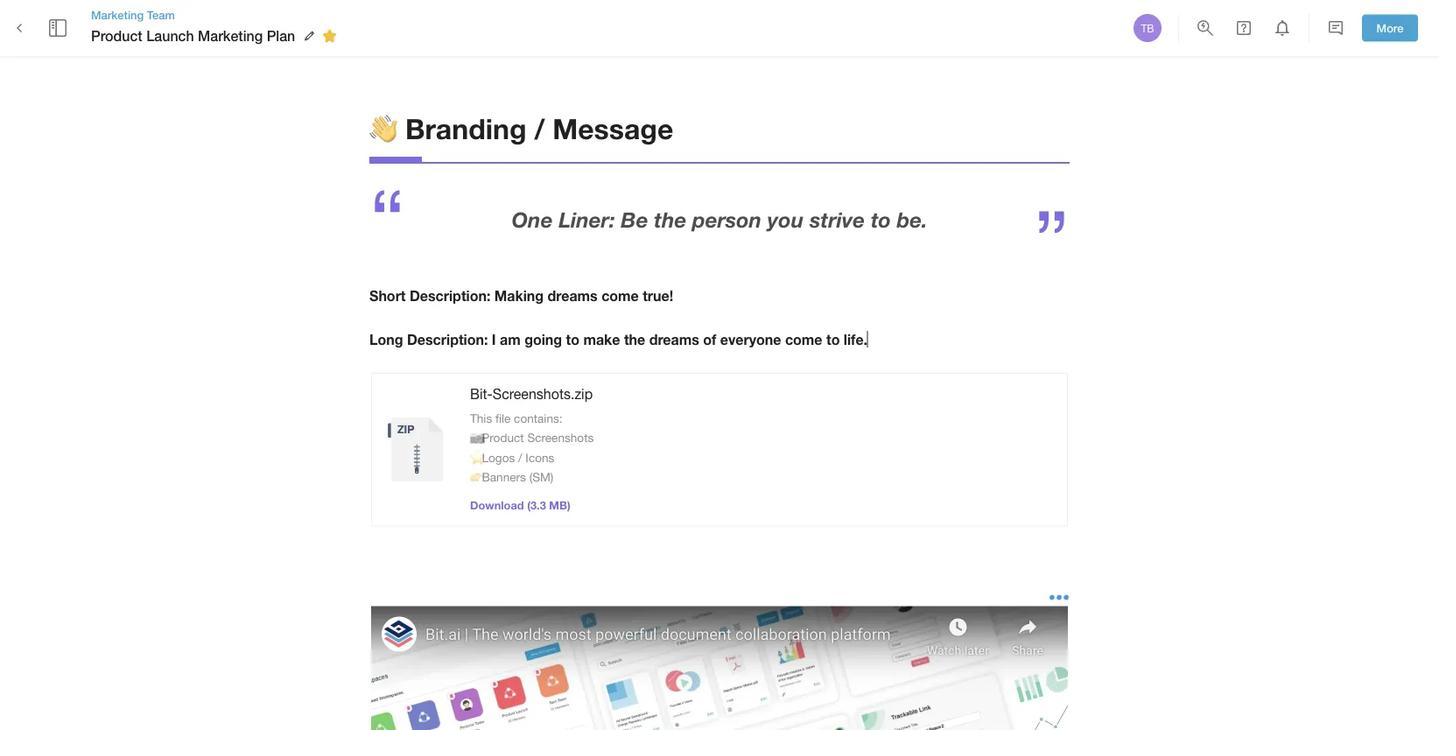 Task type: locate. For each thing, give the bounding box(es) containing it.
description:
[[410, 288, 491, 305], [407, 331, 488, 348]]

0 horizontal spatial dreams
[[548, 288, 598, 305]]

👋 branding / message
[[370, 112, 674, 145]]

to left make
[[566, 331, 580, 348]]

1 horizontal spatial the
[[654, 207, 687, 232]]

description: for short
[[410, 288, 491, 305]]

short description: making dreams come true!
[[370, 288, 674, 305]]

2 horizontal spatial to
[[871, 207, 891, 232]]

0 horizontal spatial marketing
[[91, 8, 144, 21]]

long description: i am going to make the dreams of everyone come to life.
[[370, 331, 868, 348]]

0 horizontal spatial the
[[624, 331, 646, 348]]

liner:
[[559, 207, 615, 232]]

0 vertical spatial dreams
[[548, 288, 598, 305]]

be
[[621, 207, 648, 232]]

0 vertical spatial the
[[654, 207, 687, 232]]

product launch marketing plan
[[91, 27, 295, 44]]

/ left icons
[[519, 451, 523, 465]]

1 vertical spatial marketing
[[198, 27, 263, 44]]

more
[[1377, 21, 1404, 35]]

0 vertical spatial marketing
[[91, 8, 144, 21]]

mb)
[[549, 498, 571, 512]]

come left life.
[[786, 331, 823, 348]]

the right be
[[654, 207, 687, 232]]

come left true!
[[602, 288, 639, 305]]

to
[[871, 207, 891, 232], [566, 331, 580, 348], [827, 331, 840, 348]]

team
[[147, 8, 175, 21]]

1 horizontal spatial /
[[535, 112, 545, 145]]

the right make
[[624, 331, 646, 348]]

contains:
[[514, 411, 563, 425]]

dreams up make
[[548, 288, 598, 305]]

marketing up product
[[91, 8, 144, 21]]

dreams
[[548, 288, 598, 305], [650, 331, 700, 348]]

description: right short
[[410, 288, 491, 305]]

marketing down marketing team link
[[198, 27, 263, 44]]

dreams left of
[[650, 331, 700, 348]]

marketing team
[[91, 8, 175, 21]]

download (3.3 mb)
[[470, 498, 571, 512]]

1 vertical spatial the
[[624, 331, 646, 348]]

message
[[553, 112, 674, 145]]

person
[[693, 207, 762, 232]]

0 vertical spatial description:
[[410, 288, 491, 305]]

📷product
[[470, 431, 524, 445]]

0 horizontal spatial /
[[519, 451, 523, 465]]

description: left i
[[407, 331, 488, 348]]

/ left the 'message'
[[535, 112, 545, 145]]

1 vertical spatial /
[[519, 451, 523, 465]]

⭐️logos
[[470, 451, 515, 465]]

strive
[[810, 207, 865, 232]]

0 vertical spatial come
[[602, 288, 639, 305]]

1 vertical spatial come
[[786, 331, 823, 348]]

making
[[495, 288, 544, 305]]

1 horizontal spatial dreams
[[650, 331, 700, 348]]

screenshots
[[528, 431, 594, 445]]

file
[[496, 411, 511, 425]]

going
[[525, 331, 562, 348]]

to left life.
[[827, 331, 840, 348]]

bit-screenshots.zip
[[470, 386, 593, 402]]

of
[[703, 331, 717, 348]]

👋
[[370, 112, 398, 145]]

marketing team link
[[91, 7, 343, 23]]

marketing
[[91, 8, 144, 21], [198, 27, 263, 44]]

come
[[602, 288, 639, 305], [786, 331, 823, 348]]

0 horizontal spatial come
[[602, 288, 639, 305]]

icons
[[526, 451, 555, 465]]

plan
[[267, 27, 295, 44]]

product
[[91, 27, 142, 44]]

to left be.
[[871, 207, 891, 232]]

you
[[768, 207, 804, 232]]

one
[[512, 207, 553, 232]]

life.
[[844, 331, 868, 348]]

download
[[470, 498, 524, 512]]

the
[[654, 207, 687, 232], [624, 331, 646, 348]]

be.
[[897, 207, 928, 232]]

1 vertical spatial description:
[[407, 331, 488, 348]]

/
[[535, 112, 545, 145], [519, 451, 523, 465]]



Task type: describe. For each thing, give the bounding box(es) containing it.
branding
[[405, 112, 527, 145]]

1 horizontal spatial to
[[827, 331, 840, 348]]

tb
[[1142, 22, 1155, 34]]

i
[[492, 331, 496, 348]]

this
[[470, 411, 492, 425]]

👉banners
[[470, 470, 526, 484]]

am
[[500, 331, 521, 348]]

remove favorite image
[[319, 25, 340, 47]]

(sm)
[[530, 470, 554, 484]]

long
[[370, 331, 403, 348]]

0 vertical spatial /
[[535, 112, 545, 145]]

make
[[584, 331, 620, 348]]

(3.3
[[527, 498, 546, 512]]

1 horizontal spatial come
[[786, 331, 823, 348]]

one liner: be the person you strive to be.
[[512, 207, 928, 232]]

this file contains: 📷product screenshots ⭐️logos / icons 👉banners (sm)
[[470, 411, 594, 484]]

more button
[[1363, 15, 1419, 41]]

/ inside 'this file contains: 📷product screenshots ⭐️logos / icons 👉banners (sm)'
[[519, 451, 523, 465]]

true!
[[643, 288, 674, 305]]

1 horizontal spatial marketing
[[198, 27, 263, 44]]

bit-
[[470, 386, 493, 402]]

everyone
[[721, 331, 782, 348]]

tb button
[[1132, 11, 1165, 45]]

launch
[[146, 27, 194, 44]]

download (3.3 mb) link
[[470, 498, 571, 512]]

description: for long
[[407, 331, 488, 348]]

screenshots.zip
[[493, 386, 593, 402]]

1 vertical spatial dreams
[[650, 331, 700, 348]]

short
[[370, 288, 406, 305]]

0 horizontal spatial to
[[566, 331, 580, 348]]



Task type: vqa. For each thing, say whether or not it's contained in the screenshot.
"Remove Bookmark" icon
no



